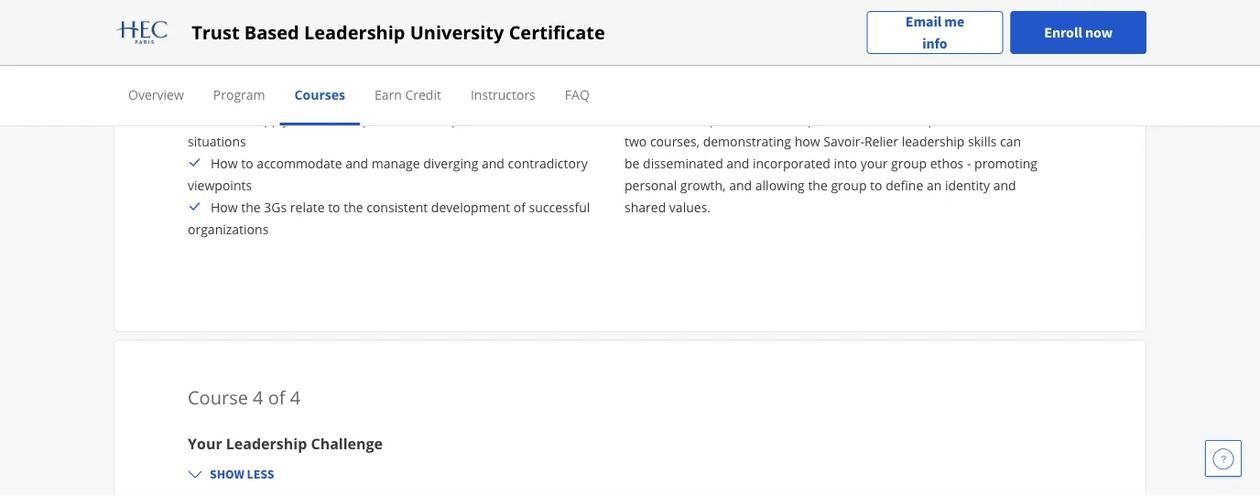 Task type: vqa. For each thing, say whether or not it's contained in the screenshot.
the "How" within the the How the 3Gs relate to the consistent development of successful organizations
yes



Task type: describe. For each thing, give the bounding box(es) containing it.
this
[[625, 110, 649, 128]]

instructors link
[[471, 86, 536, 103]]

show for first show less dropdown button from the bottom of the page
[[210, 466, 244, 483]]

define
[[886, 176, 924, 194]]

the up skills
[[969, 110, 989, 128]]

how for accommodate
[[211, 154, 238, 172]]

growth,
[[681, 176, 726, 194]]

you
[[225, 83, 249, 100]]

how
[[795, 132, 821, 150]]

an
[[927, 176, 942, 194]]

disseminated
[[643, 154, 724, 172]]

shared
[[625, 198, 666, 216]]

the left consistent
[[344, 198, 363, 216]]

trust
[[192, 20, 240, 45]]

identity
[[946, 176, 991, 194]]

and right 'growth,'
[[730, 176, 752, 194]]

savoir-
[[824, 132, 865, 150]]

0 horizontal spatial of
[[268, 385, 286, 410]]

2 4 from the left
[[290, 385, 301, 410]]

how to accommodate and manage diverging and contradictory viewpoints
[[188, 154, 588, 194]]

allowing
[[756, 176, 805, 194]]

instructors
[[471, 86, 536, 103]]

demonstrating
[[703, 132, 792, 150]]

two
[[625, 132, 647, 150]]

your
[[188, 434, 222, 454]]

personal
[[625, 176, 677, 194]]

ethos
[[931, 154, 964, 172]]

protocol
[[452, 110, 502, 128]]

and right diverging
[[482, 154, 505, 172]]

certificate menu element
[[114, 66, 1147, 126]]

certificate
[[509, 20, 605, 45]]

overview link
[[128, 86, 184, 103]]

-
[[968, 154, 972, 172]]

enroll
[[1045, 23, 1083, 42]]

learn
[[278, 83, 312, 100]]

diverging
[[424, 154, 479, 172]]

based
[[244, 20, 299, 45]]

show for first show less dropdown button from the top of the page
[[210, 17, 244, 34]]

expands
[[696, 110, 747, 128]]

accommodate
[[257, 154, 342, 172]]

the inside how to apply the four-step savoir relier protocol in real-life situations
[[293, 110, 312, 128]]

tools
[[856, 110, 886, 128]]

enroll now
[[1045, 23, 1113, 42]]

leadership
[[902, 132, 965, 150]]

hec paris image
[[114, 18, 170, 47]]

this course expands the concepts and tools developed in the first two courses, demonstrating how savoir-relier leadership skills can be disseminated and incorporated into your group ethos - promoting personal growth, and allowing the group to define an identity and shared values.
[[625, 110, 1038, 216]]

credit
[[405, 86, 442, 103]]

and down promoting
[[994, 176, 1017, 194]]

can
[[1001, 132, 1022, 150]]

earn
[[375, 86, 402, 103]]

2 less from the top
[[247, 466, 274, 483]]

how the 3gs relate to the consistent development of successful organizations
[[188, 198, 590, 238]]

relate
[[290, 198, 325, 216]]

2 show less from the top
[[210, 466, 274, 483]]

me
[[945, 12, 965, 31]]

1 vertical spatial leadership
[[226, 434, 307, 454]]

courses link
[[295, 86, 345, 103]]

viewpoints
[[188, 176, 252, 194]]

trust based leadership university certificate
[[192, 20, 605, 45]]

1 horizontal spatial group
[[892, 154, 927, 172]]

and down demonstrating
[[727, 154, 750, 172]]

and down how to apply the four-step savoir relier protocol in real-life situations
[[346, 154, 369, 172]]

step
[[345, 110, 371, 128]]

what
[[188, 83, 222, 100]]

faq
[[565, 86, 590, 103]]

what you will learn
[[188, 83, 312, 100]]

program link
[[213, 86, 265, 103]]



Task type: locate. For each thing, give the bounding box(es) containing it.
how inside how to apply the four-step savoir relier protocol in real-life situations
[[211, 110, 238, 128]]

help center image
[[1213, 448, 1235, 470]]

course 4 of 4
[[188, 385, 301, 410]]

0 vertical spatial show less button
[[181, 9, 282, 42]]

1 less from the top
[[247, 17, 274, 34]]

1 horizontal spatial of
[[514, 198, 526, 216]]

of inside how the 3gs relate to the consistent development of successful organizations
[[514, 198, 526, 216]]

development
[[431, 198, 511, 216]]

your leadership challenge
[[188, 434, 383, 454]]

courses
[[295, 86, 345, 103]]

organizations
[[188, 220, 269, 238]]

how for apply
[[211, 110, 238, 128]]

four-
[[316, 110, 345, 128]]

1 horizontal spatial in
[[955, 110, 966, 128]]

the left '3gs'
[[241, 198, 261, 216]]

will
[[252, 83, 275, 100]]

1 vertical spatial of
[[268, 385, 286, 410]]

how inside "how to accommodate and manage diverging and contradictory viewpoints"
[[211, 154, 238, 172]]

how up situations
[[211, 110, 238, 128]]

2 how from the top
[[211, 154, 238, 172]]

0 horizontal spatial in
[[505, 110, 516, 128]]

0 vertical spatial how
[[211, 110, 238, 128]]

2 vertical spatial how
[[211, 198, 238, 216]]

to down your
[[871, 176, 883, 194]]

your
[[861, 154, 888, 172]]

situations
[[188, 132, 246, 150]]

savoir
[[374, 110, 411, 128]]

of
[[514, 198, 526, 216], [268, 385, 286, 410]]

1 horizontal spatial 4
[[290, 385, 301, 410]]

email me info
[[906, 12, 965, 53]]

in left the "real-" at the top left
[[505, 110, 516, 128]]

relier down credit
[[414, 110, 448, 128]]

to inside this course expands the concepts and tools developed in the first two courses, demonstrating how savoir-relier leadership skills can be disseminated and incorporated into your group ethos - promoting personal growth, and allowing the group to define an identity and shared values.
[[871, 176, 883, 194]]

show less up you
[[210, 17, 274, 34]]

overview
[[128, 86, 184, 103]]

and
[[830, 110, 853, 128], [346, 154, 369, 172], [482, 154, 505, 172], [727, 154, 750, 172], [730, 176, 752, 194], [994, 176, 1017, 194]]

0 vertical spatial less
[[247, 17, 274, 34]]

apply
[[257, 110, 289, 128]]

program
[[213, 86, 265, 103]]

show down your at the left of page
[[210, 466, 244, 483]]

to up 'viewpoints' on the top left
[[241, 154, 254, 172]]

4 right course
[[253, 385, 263, 410]]

manage
[[372, 154, 420, 172]]

email
[[906, 12, 942, 31]]

4
[[253, 385, 263, 410], [290, 385, 301, 410]]

the down incorporated
[[809, 176, 828, 194]]

skills
[[969, 132, 997, 150]]

into
[[834, 154, 858, 172]]

1 horizontal spatial relier
[[865, 132, 899, 150]]

0 vertical spatial show less
[[210, 17, 274, 34]]

of left successful on the left of page
[[514, 198, 526, 216]]

successful
[[529, 198, 590, 216]]

in up leadership
[[955, 110, 966, 128]]

incorporated
[[753, 154, 831, 172]]

1 in from the left
[[505, 110, 516, 128]]

relier
[[414, 110, 448, 128], [865, 132, 899, 150]]

of up your leadership challenge
[[268, 385, 286, 410]]

show less button down your at the left of page
[[181, 458, 282, 491]]

relier inside this course expands the concepts and tools developed in the first two courses, demonstrating how savoir-relier leadership skills can be disseminated and incorporated into your group ethos - promoting personal growth, and allowing the group to define an identity and shared values.
[[865, 132, 899, 150]]

show
[[210, 17, 244, 34], [210, 466, 244, 483]]

2 in from the left
[[955, 110, 966, 128]]

2 show from the top
[[210, 466, 244, 483]]

real-
[[520, 110, 547, 128]]

how up 'viewpoints' on the top left
[[211, 154, 238, 172]]

in inside this course expands the concepts and tools developed in the first two courses, demonstrating how savoir-relier leadership skills can be disseminated and incorporated into your group ethos - promoting personal growth, and allowing the group to define an identity and shared values.
[[955, 110, 966, 128]]

less down your leadership challenge
[[247, 466, 274, 483]]

0 vertical spatial of
[[514, 198, 526, 216]]

how inside how the 3gs relate to the consistent development of successful organizations
[[211, 198, 238, 216]]

earn credit
[[375, 86, 442, 103]]

how up organizations
[[211, 198, 238, 216]]

0 horizontal spatial 4
[[253, 385, 263, 410]]

leadership up earn
[[304, 20, 405, 45]]

developed
[[889, 110, 952, 128]]

course
[[653, 110, 693, 128]]

enroll now button
[[1011, 11, 1147, 54]]

to right relate
[[328, 198, 341, 216]]

consistent
[[367, 198, 428, 216]]

earn credit link
[[375, 86, 442, 103]]

group up define
[[892, 154, 927, 172]]

0 vertical spatial show
[[210, 17, 244, 34]]

the up demonstrating
[[750, 110, 770, 128]]

group
[[892, 154, 927, 172], [832, 176, 867, 194]]

1 how from the top
[[211, 110, 238, 128]]

show less down your at the left of page
[[210, 466, 274, 483]]

show less button
[[181, 9, 282, 42], [181, 458, 282, 491]]

0 vertical spatial leadership
[[304, 20, 405, 45]]

3 how from the top
[[211, 198, 238, 216]]

leadership down course 4 of 4 at the left bottom of page
[[226, 434, 307, 454]]

course
[[188, 385, 248, 410]]

the
[[293, 110, 312, 128], [750, 110, 770, 128], [969, 110, 989, 128], [809, 176, 828, 194], [241, 198, 261, 216], [344, 198, 363, 216]]

0 vertical spatial group
[[892, 154, 927, 172]]

to inside "how to accommodate and manage diverging and contradictory viewpoints"
[[241, 154, 254, 172]]

show less button up you
[[181, 9, 282, 42]]

and up savoir-
[[830, 110, 853, 128]]

1 show less from the top
[[210, 17, 274, 34]]

contradictory
[[508, 154, 588, 172]]

concepts
[[773, 110, 827, 128]]

how
[[211, 110, 238, 128], [211, 154, 238, 172], [211, 198, 238, 216]]

challenge
[[311, 434, 383, 454]]

leadership
[[304, 20, 405, 45], [226, 434, 307, 454]]

0 horizontal spatial group
[[832, 176, 867, 194]]

to left apply
[[241, 110, 254, 128]]

0 vertical spatial relier
[[414, 110, 448, 128]]

info
[[923, 34, 948, 53]]

relier up your
[[865, 132, 899, 150]]

how for 3gs
[[211, 198, 238, 216]]

1 show less button from the top
[[181, 9, 282, 42]]

1 vertical spatial how
[[211, 154, 238, 172]]

university
[[410, 20, 504, 45]]

3gs
[[264, 198, 287, 216]]

be
[[625, 154, 640, 172]]

to inside how the 3gs relate to the consistent development of successful organizations
[[328, 198, 341, 216]]

to
[[241, 110, 254, 128], [241, 154, 254, 172], [871, 176, 883, 194], [328, 198, 341, 216]]

the left four-
[[293, 110, 312, 128]]

4 up your leadership challenge
[[290, 385, 301, 410]]

life
[[547, 110, 565, 128]]

1 vertical spatial show less
[[210, 466, 274, 483]]

2 show less button from the top
[[181, 458, 282, 491]]

1 show from the top
[[210, 17, 244, 34]]

1 vertical spatial group
[[832, 176, 867, 194]]

less
[[247, 17, 274, 34], [247, 466, 274, 483]]

to inside how to apply the four-step savoir relier protocol in real-life situations
[[241, 110, 254, 128]]

in inside how to apply the four-step savoir relier protocol in real-life situations
[[505, 110, 516, 128]]

1 4 from the left
[[253, 385, 263, 410]]

faq link
[[565, 86, 590, 103]]

1 vertical spatial show
[[210, 466, 244, 483]]

values.
[[670, 198, 711, 216]]

first
[[992, 110, 1016, 128]]

group down into
[[832, 176, 867, 194]]

promoting
[[975, 154, 1038, 172]]

courses,
[[651, 132, 700, 150]]

how to apply the four-step savoir relier protocol in real-life situations
[[188, 110, 565, 150]]

relier inside how to apply the four-step savoir relier protocol in real-life situations
[[414, 110, 448, 128]]

1 vertical spatial relier
[[865, 132, 899, 150]]

show up you
[[210, 17, 244, 34]]

show less
[[210, 17, 274, 34], [210, 466, 274, 483]]

1 vertical spatial show less button
[[181, 458, 282, 491]]

now
[[1086, 23, 1113, 42]]

1 vertical spatial less
[[247, 466, 274, 483]]

0 horizontal spatial relier
[[414, 110, 448, 128]]

email me info button
[[867, 11, 1004, 55]]

less right trust
[[247, 17, 274, 34]]



